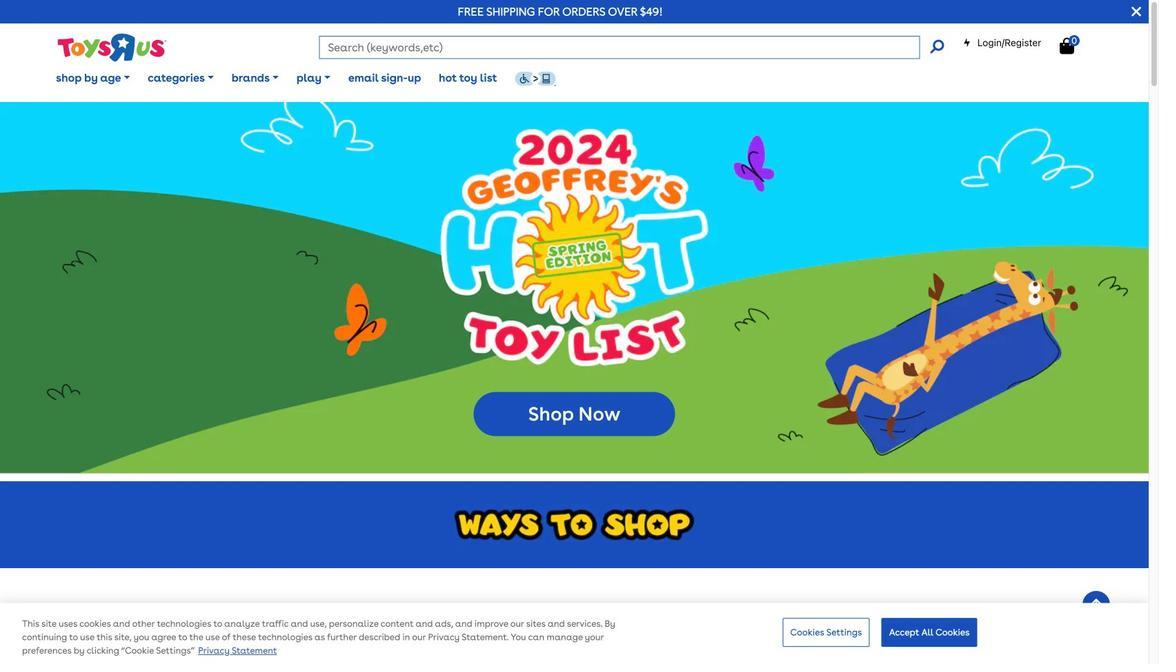 Task type: locate. For each thing, give the bounding box(es) containing it.
Enter Keyword or Item No. search field
[[319, 36, 920, 59]]

None search field
[[319, 36, 945, 59]]

ways to shop image
[[0, 482, 1149, 569]]

menu bar
[[47, 54, 1149, 102]]



Task type: describe. For each thing, give the bounding box(es) containing it.
close button image
[[1132, 4, 1142, 19]]

this icon serves as a link to download the essential accessibility assistive technology app for individuals with physical disabilities. it is featured as part of our commitment to diversity and inclusion. image
[[515, 71, 556, 86]]

shopping bag image
[[1060, 38, 1075, 54]]

toys r us image
[[56, 32, 167, 63]]

2024 geoffreys hot toy list spring edition image
[[0, 102, 1149, 474]]



Task type: vqa. For each thing, say whether or not it's contained in the screenshot.
'Statement.'
no



